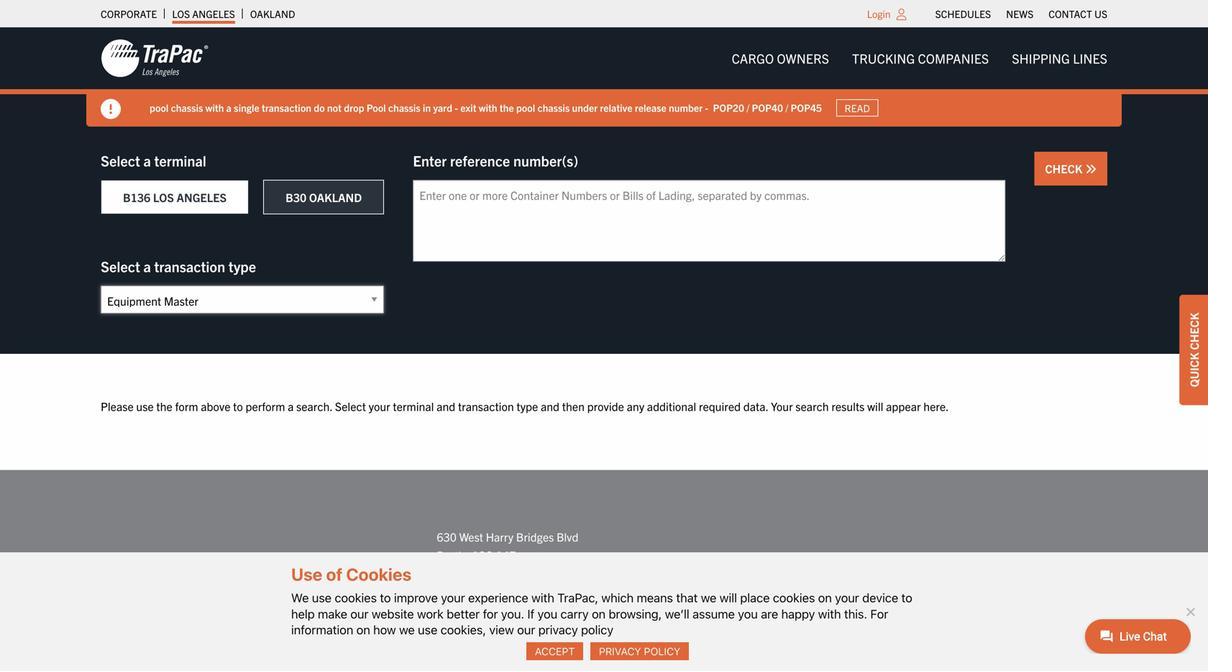 Task type: describe. For each thing, give the bounding box(es) containing it.
login link
[[867, 7, 891, 20]]

berths
[[437, 548, 470, 562]]

you.
[[501, 607, 524, 621]]

form
[[175, 399, 198, 413]]

news link
[[1006, 4, 1034, 24]]

please
[[101, 399, 134, 413]]

footer containing 630 west harry bridges blvd
[[0, 470, 1208, 671]]

policy
[[644, 645, 681, 657]]

1 / from the left
[[747, 101, 750, 114]]

1 horizontal spatial use
[[312, 591, 332, 605]]

please use the form above to perform a search. select your terminal and transaction type and then provide any additional required data. your search results will appear here.
[[101, 399, 949, 413]]

0 vertical spatial on
[[818, 591, 832, 605]]

schedules
[[935, 7, 991, 20]]

provide
[[587, 399, 624, 413]]

experience
[[468, 591, 528, 605]]

pool chassis with a single transaction  do not drop pool chassis in yard -  exit with the pool chassis under relative release number -  pop20 / pop40 / pop45
[[150, 101, 822, 114]]

with up if
[[532, 591, 554, 605]]

data.
[[744, 399, 768, 413]]

under
[[572, 101, 598, 114]]

2 horizontal spatial your
[[835, 591, 859, 605]]

136-
[[473, 548, 496, 562]]

read
[[845, 101, 870, 114]]

reference
[[450, 151, 510, 169]]

0 horizontal spatial to
[[233, 399, 243, 413]]

1 vertical spatial transaction
[[154, 257, 225, 275]]

2 pool from the left
[[516, 101, 535, 114]]

0 vertical spatial type
[[229, 257, 256, 275]]

0 vertical spatial use
[[136, 399, 154, 413]]

results
[[832, 399, 865, 413]]

1 vertical spatial code:
[[460, 621, 488, 636]]

transaction inside banner
[[262, 101, 311, 114]]

which
[[602, 591, 634, 605]]

of
[[326, 564, 343, 584]]

firms code:  y258 port code:  2704
[[437, 603, 524, 636]]

cargo
[[732, 50, 774, 66]]

carry
[[561, 607, 589, 621]]

any
[[627, 399, 645, 413]]

the inside banner
[[500, 101, 514, 114]]

0 horizontal spatial the
[[156, 399, 172, 413]]

contact us link
[[1049, 4, 1108, 24]]

1 chassis from the left
[[171, 101, 203, 114]]

1 vertical spatial check
[[1187, 313, 1201, 350]]

for
[[871, 607, 889, 621]]

b136
[[123, 190, 151, 204]]

1 pool from the left
[[150, 101, 169, 114]]

above
[[201, 399, 231, 413]]

appear
[[886, 399, 921, 413]]

cookies
[[346, 564, 412, 584]]

trucking companies link
[[841, 44, 1001, 73]]

0 vertical spatial oakland
[[250, 7, 295, 20]]

means
[[637, 591, 673, 605]]

menu bar containing schedules
[[928, 4, 1115, 24]]

a left search.
[[288, 399, 294, 413]]

place
[[740, 591, 770, 605]]

perform
[[246, 399, 285, 413]]

in
[[423, 101, 431, 114]]

harry
[[486, 529, 514, 544]]

blvd
[[557, 529, 579, 544]]

accept
[[535, 645, 575, 657]]

y258
[[498, 603, 524, 617]]

browsing,
[[609, 607, 662, 621]]

device
[[863, 591, 899, 605]]

1 vertical spatial angeles
[[177, 190, 227, 204]]

0 vertical spatial angeles
[[192, 7, 235, 20]]

0 vertical spatial los angeles
[[172, 7, 235, 20]]

los angeles link
[[172, 4, 235, 24]]

1 horizontal spatial to
[[380, 591, 391, 605]]

owners
[[777, 50, 829, 66]]

policy
[[581, 622, 614, 637]]

better
[[447, 607, 480, 621]]

bridges
[[516, 529, 554, 544]]

1 vertical spatial we
[[399, 622, 415, 637]]

b136 los angeles
[[123, 190, 227, 204]]

how
[[373, 622, 396, 637]]

trucking
[[852, 50, 915, 66]]

light image
[[897, 9, 907, 20]]

improve
[[394, 591, 438, 605]]

banner containing cargo owners
[[0, 27, 1208, 127]]

1 vertical spatial los
[[153, 190, 174, 204]]

0 vertical spatial we
[[701, 591, 717, 605]]

website
[[372, 607, 414, 621]]

use
[[291, 564, 322, 584]]

147
[[496, 548, 516, 562]]

corporate
[[101, 7, 157, 20]]

cargo owners
[[732, 50, 829, 66]]

exit
[[460, 101, 477, 114]]

we'll
[[665, 607, 690, 621]]

privacy policy
[[599, 645, 681, 657]]

0 vertical spatial los
[[172, 7, 190, 20]]

your
[[771, 399, 793, 413]]

release
[[635, 101, 667, 114]]

2 vertical spatial angeles
[[310, 575, 359, 590]]

this.
[[844, 607, 868, 621]]

relative
[[600, 101, 633, 114]]

login
[[867, 7, 891, 20]]

make
[[318, 607, 347, 621]]

cargo owners link
[[720, 44, 841, 73]]

0 vertical spatial our
[[351, 607, 369, 621]]

trapac,
[[558, 591, 598, 605]]

0 vertical spatial terminal
[[154, 151, 206, 169]]

select a terminal
[[101, 151, 206, 169]]

2 you from the left
[[738, 607, 758, 621]]

check button
[[1035, 152, 1108, 186]]

a inside banner
[[226, 101, 232, 114]]

pop45
[[791, 101, 822, 114]]



Task type: vqa. For each thing, say whether or not it's contained in the screenshot.
Empty
no



Task type: locate. For each thing, give the bounding box(es) containing it.
0 vertical spatial the
[[500, 101, 514, 114]]

chassis left under
[[538, 101, 570, 114]]

your up this.
[[835, 591, 859, 605]]

1 horizontal spatial will
[[867, 399, 884, 413]]

privacy policy link
[[591, 642, 689, 660]]

select down 'b136'
[[101, 257, 140, 275]]

help
[[291, 607, 315, 621]]

search
[[796, 399, 829, 413]]

select right search.
[[335, 399, 366, 413]]

- right number
[[705, 101, 709, 114]]

/
[[747, 101, 750, 114], [786, 101, 789, 114]]

drop
[[344, 101, 364, 114]]

los
[[172, 7, 190, 20], [153, 190, 174, 204], [286, 575, 307, 590]]

the
[[500, 101, 514, 114], [156, 399, 172, 413]]

contact
[[1049, 7, 1092, 20]]

1 horizontal spatial on
[[592, 607, 606, 621]]

you down place
[[738, 607, 758, 621]]

angeles up make
[[310, 575, 359, 590]]

contact us
[[1049, 7, 1108, 20]]

port
[[437, 621, 457, 636]]

view
[[489, 622, 514, 637]]

1 horizontal spatial los angeles
[[286, 575, 359, 590]]

a down 'b136'
[[143, 257, 151, 275]]

will inside use of cookies we use cookies to improve your experience with trapac, which means that we will place cookies on your device to help make our website work better for you. if you carry on browsing, we'll assume you are happy with this. for information on how we use cookies, view our privacy policy
[[720, 591, 737, 605]]

menu bar containing cargo owners
[[720, 44, 1119, 73]]

pool right solid icon
[[150, 101, 169, 114]]

0 vertical spatial will
[[867, 399, 884, 413]]

los up los angeles image
[[172, 7, 190, 20]]

oakland right b30
[[309, 190, 362, 204]]

code: down better
[[460, 621, 488, 636]]

single
[[234, 101, 260, 114]]

here.
[[924, 399, 949, 413]]

angeles left oakland link at the top of the page
[[192, 7, 235, 20]]

type
[[229, 257, 256, 275], [517, 399, 538, 413]]

banner
[[0, 27, 1208, 127]]

required
[[699, 399, 741, 413]]

then
[[562, 399, 585, 413]]

1 horizontal spatial chassis
[[388, 101, 421, 114]]

1 horizontal spatial cookies
[[773, 591, 815, 605]]

solid image
[[1085, 163, 1097, 175]]

select for select a terminal
[[101, 151, 140, 169]]

0 horizontal spatial terminal
[[154, 151, 206, 169]]

on
[[818, 591, 832, 605], [592, 607, 606, 621], [357, 622, 370, 637]]

on up policy
[[592, 607, 606, 621]]

1 horizontal spatial and
[[541, 399, 560, 413]]

the right exit
[[500, 101, 514, 114]]

0 horizontal spatial check
[[1045, 161, 1085, 176]]

corporate link
[[101, 4, 157, 24]]

privacy
[[539, 622, 578, 637]]

pool
[[367, 101, 386, 114]]

oakland
[[250, 7, 295, 20], [309, 190, 362, 204]]

to right above
[[233, 399, 243, 413]]

schedules link
[[935, 4, 991, 24]]

1 vertical spatial on
[[592, 607, 606, 621]]

los angeles image
[[101, 38, 209, 78]]

we
[[701, 591, 717, 605], [399, 622, 415, 637]]

a up 'b136'
[[143, 151, 151, 169]]

2 vertical spatial use
[[418, 622, 438, 637]]

0 horizontal spatial -
[[455, 101, 458, 114]]

read link
[[837, 99, 879, 117]]

oakland right the los angeles link
[[250, 7, 295, 20]]

2 horizontal spatial transaction
[[458, 399, 514, 413]]

0 horizontal spatial you
[[538, 607, 558, 621]]

use of cookies we use cookies to improve your experience with trapac, which means that we will place cookies on your device to help make our website work better for you. if you carry on browsing, we'll assume you are happy with this. for information on how we use cookies, view our privacy policy
[[291, 564, 913, 637]]

1 horizontal spatial /
[[786, 101, 789, 114]]

use right please
[[136, 399, 154, 413]]

los angeles up we
[[286, 575, 359, 590]]

1 horizontal spatial our
[[517, 622, 535, 637]]

use down work on the left
[[418, 622, 438, 637]]

0 vertical spatial menu bar
[[928, 4, 1115, 24]]

quick check
[[1187, 313, 1201, 387]]

solid image
[[101, 99, 121, 119]]

to
[[233, 399, 243, 413], [380, 591, 391, 605], [902, 591, 913, 605]]

1 vertical spatial use
[[312, 591, 332, 605]]

your right search.
[[369, 399, 390, 413]]

1 horizontal spatial type
[[517, 399, 538, 413]]

transaction
[[262, 101, 311, 114], [154, 257, 225, 275], [458, 399, 514, 413]]

a
[[226, 101, 232, 114], [143, 151, 151, 169], [143, 257, 151, 275], [288, 399, 294, 413]]

los angeles
[[172, 7, 235, 20], [286, 575, 359, 590]]

west
[[459, 529, 483, 544]]

menu bar inside banner
[[720, 44, 1119, 73]]

accept link
[[526, 642, 583, 660]]

number(s)
[[513, 151, 578, 169]]

enter reference number(s)
[[413, 151, 578, 169]]

los right 'b136'
[[153, 190, 174, 204]]

the left form
[[156, 399, 172, 413]]

quick
[[1187, 353, 1201, 387]]

use up make
[[312, 591, 332, 605]]

0 vertical spatial check
[[1045, 161, 1085, 176]]

0 horizontal spatial type
[[229, 257, 256, 275]]

yard
[[433, 101, 452, 114]]

b30 oakland
[[286, 190, 362, 204]]

number
[[669, 101, 703, 114]]

1 horizontal spatial your
[[441, 591, 465, 605]]

0 horizontal spatial cookies
[[335, 591, 377, 605]]

1 - from the left
[[455, 101, 458, 114]]

cookies up happy
[[773, 591, 815, 605]]

we up the assume
[[701, 591, 717, 605]]

1 horizontal spatial terminal
[[393, 399, 434, 413]]

0 horizontal spatial pool
[[150, 101, 169, 114]]

footer
[[0, 470, 1208, 671]]

our down if
[[517, 622, 535, 637]]

1 vertical spatial select
[[101, 257, 140, 275]]

not
[[327, 101, 342, 114]]

630
[[437, 529, 457, 544]]

1 cookies from the left
[[335, 591, 377, 605]]

select a transaction type
[[101, 257, 256, 275]]

you
[[538, 607, 558, 621], [738, 607, 758, 621]]

angeles
[[192, 7, 235, 20], [177, 190, 227, 204], [310, 575, 359, 590]]

a left single
[[226, 101, 232, 114]]

los up we
[[286, 575, 307, 590]]

you right if
[[538, 607, 558, 621]]

select for select a transaction type
[[101, 257, 140, 275]]

1 vertical spatial oakland
[[309, 190, 362, 204]]

chassis left the in
[[388, 101, 421, 114]]

cookies up make
[[335, 591, 377, 605]]

/ left pop45
[[786, 101, 789, 114]]

1 vertical spatial type
[[517, 399, 538, 413]]

0 vertical spatial code:
[[467, 603, 495, 617]]

2 horizontal spatial use
[[418, 622, 438, 637]]

no image
[[1183, 605, 1198, 619]]

and
[[437, 399, 455, 413], [541, 399, 560, 413]]

menu bar down light icon
[[720, 44, 1119, 73]]

lines
[[1073, 50, 1108, 66]]

1 vertical spatial will
[[720, 591, 737, 605]]

2704
[[490, 621, 517, 636]]

will right results
[[867, 399, 884, 413]]

pool up number(s)
[[516, 101, 535, 114]]

1 horizontal spatial oakland
[[309, 190, 362, 204]]

1 horizontal spatial check
[[1187, 313, 1201, 350]]

with left single
[[205, 101, 224, 114]]

with left this.
[[818, 607, 841, 621]]

if
[[528, 607, 535, 621]]

to right the device
[[902, 591, 913, 605]]

check inside button
[[1045, 161, 1085, 176]]

1 and from the left
[[437, 399, 455, 413]]

shipping lines link
[[1001, 44, 1119, 73]]

1 horizontal spatial -
[[705, 101, 709, 114]]

information
[[291, 622, 353, 637]]

0 horizontal spatial we
[[399, 622, 415, 637]]

1 you from the left
[[538, 607, 558, 621]]

los angeles up los angeles image
[[172, 7, 235, 20]]

on left the device
[[818, 591, 832, 605]]

check
[[1045, 161, 1085, 176], [1187, 313, 1201, 350]]

2 vertical spatial los
[[286, 575, 307, 590]]

do
[[314, 101, 325, 114]]

- left exit
[[455, 101, 458, 114]]

will
[[867, 399, 884, 413], [720, 591, 737, 605]]

0 horizontal spatial and
[[437, 399, 455, 413]]

1 vertical spatial los angeles
[[286, 575, 359, 590]]

2 horizontal spatial chassis
[[538, 101, 570, 114]]

cookies,
[[441, 622, 486, 637]]

2 chassis from the left
[[388, 101, 421, 114]]

0 horizontal spatial /
[[747, 101, 750, 114]]

we down website
[[399, 622, 415, 637]]

/ right pop20
[[747, 101, 750, 114]]

privacy
[[599, 645, 641, 657]]

will up the assume
[[720, 591, 737, 605]]

quick check link
[[1180, 295, 1208, 405]]

2 vertical spatial select
[[335, 399, 366, 413]]

1 vertical spatial menu bar
[[720, 44, 1119, 73]]

cookies
[[335, 591, 377, 605], [773, 591, 815, 605]]

2 - from the left
[[705, 101, 709, 114]]

2 cookies from the left
[[773, 591, 815, 605]]

our right make
[[351, 607, 369, 621]]

0 horizontal spatial chassis
[[171, 101, 203, 114]]

1 horizontal spatial the
[[500, 101, 514, 114]]

companies
[[918, 50, 989, 66]]

terminal
[[154, 151, 206, 169], [393, 399, 434, 413]]

2 / from the left
[[786, 101, 789, 114]]

news
[[1006, 7, 1034, 20]]

1 horizontal spatial transaction
[[262, 101, 311, 114]]

on left how
[[357, 622, 370, 637]]

b30
[[286, 190, 307, 204]]

-
[[455, 101, 458, 114], [705, 101, 709, 114]]

us
[[1095, 7, 1108, 20]]

menu bar up shipping on the top right
[[928, 4, 1115, 24]]

0 horizontal spatial los angeles
[[172, 7, 235, 20]]

Enter reference number(s) text field
[[413, 180, 1006, 262]]

0 horizontal spatial use
[[136, 399, 154, 413]]

to up website
[[380, 591, 391, 605]]

1 vertical spatial the
[[156, 399, 172, 413]]

2 horizontal spatial to
[[902, 591, 913, 605]]

0 vertical spatial select
[[101, 151, 140, 169]]

trucking companies
[[852, 50, 989, 66]]

search.
[[296, 399, 332, 413]]

0 horizontal spatial oakland
[[250, 7, 295, 20]]

work
[[417, 607, 444, 621]]

that
[[676, 591, 698, 605]]

3 chassis from the left
[[538, 101, 570, 114]]

1 horizontal spatial you
[[738, 607, 758, 621]]

your up better
[[441, 591, 465, 605]]

0 horizontal spatial our
[[351, 607, 369, 621]]

menu bar
[[928, 4, 1115, 24], [720, 44, 1119, 73]]

shipping lines
[[1012, 50, 1108, 66]]

0 horizontal spatial on
[[357, 622, 370, 637]]

code:
[[467, 603, 495, 617], [460, 621, 488, 636]]

angeles down select a terminal
[[177, 190, 227, 204]]

1 horizontal spatial pool
[[516, 101, 535, 114]]

select up 'b136'
[[101, 151, 140, 169]]

0 horizontal spatial transaction
[[154, 257, 225, 275]]

chassis down los angeles image
[[171, 101, 203, 114]]

with right exit
[[479, 101, 497, 114]]

enter
[[413, 151, 447, 169]]

2 horizontal spatial on
[[818, 591, 832, 605]]

0 horizontal spatial will
[[720, 591, 737, 605]]

0 horizontal spatial your
[[369, 399, 390, 413]]

oakland link
[[250, 4, 295, 24]]

2 and from the left
[[541, 399, 560, 413]]

2 vertical spatial on
[[357, 622, 370, 637]]

additional
[[647, 399, 696, 413]]

1 vertical spatial terminal
[[393, 399, 434, 413]]

1 horizontal spatial we
[[701, 591, 717, 605]]

2 vertical spatial transaction
[[458, 399, 514, 413]]

0 vertical spatial transaction
[[262, 101, 311, 114]]

code: up cookies,
[[467, 603, 495, 617]]

1 vertical spatial our
[[517, 622, 535, 637]]



